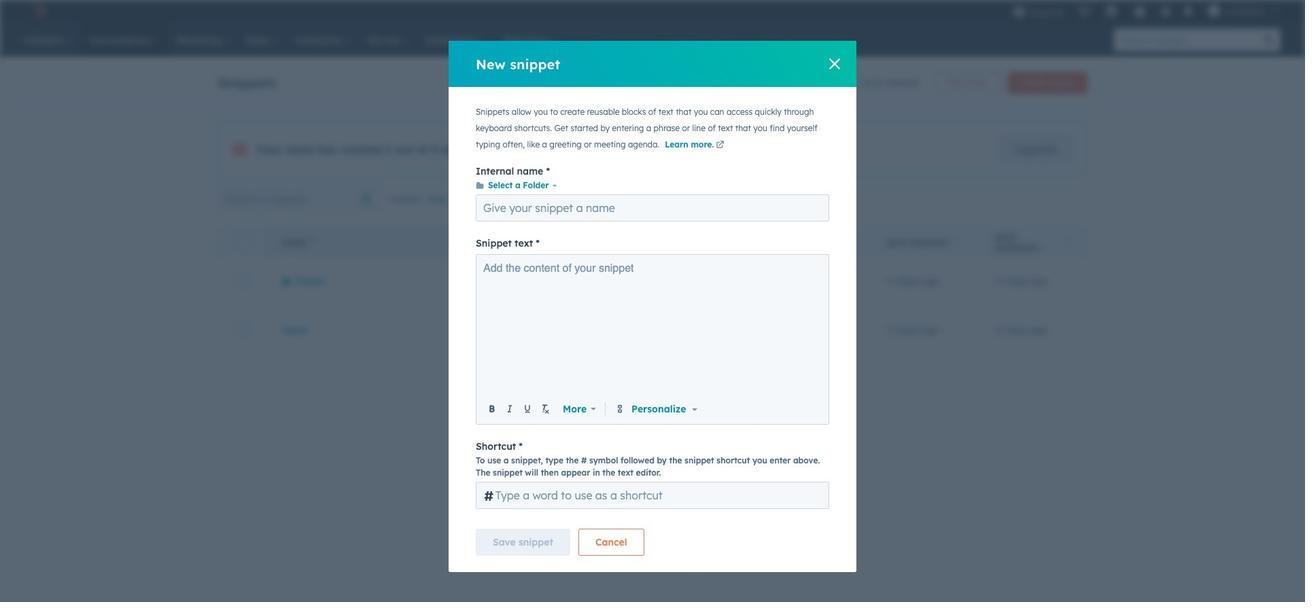 Task type: locate. For each thing, give the bounding box(es) containing it.
dialog
[[449, 41, 857, 573]]

None text field
[[484, 261, 822, 397]]

0 horizontal spatial press to sort. element
[[952, 237, 957, 249]]

menu
[[1006, 0, 1289, 22]]

1 horizontal spatial press to sort. element
[[1066, 237, 1071, 249]]

Search search field
[[218, 186, 383, 213]]

marketplaces image
[[1106, 6, 1118, 18]]

2 press to sort. element from the left
[[1066, 237, 1071, 249]]

press to sort. element
[[952, 237, 957, 249], [1066, 237, 1071, 249]]

link opens in a new window image
[[716, 139, 724, 152]]

banner
[[218, 68, 1088, 94]]



Task type: describe. For each thing, give the bounding box(es) containing it.
ascending sort. press to sort descending. element
[[310, 237, 315, 249]]

ascending sort. press to sort descending. image
[[310, 237, 315, 247]]

jacob simon image
[[1208, 5, 1220, 17]]

close image
[[830, 58, 840, 69]]

Type a word to use as a shortcut text field
[[476, 482, 830, 509]]

press to sort. image
[[952, 237, 957, 247]]

Search HubSpot search field
[[1115, 29, 1258, 52]]

press to sort. image
[[1066, 237, 1071, 247]]

Give your snippet a name text field
[[476, 194, 830, 222]]

1 press to sort. element from the left
[[952, 237, 957, 249]]

link opens in a new window image
[[716, 141, 724, 150]]



Task type: vqa. For each thing, say whether or not it's contained in the screenshot.
Press to sort. 'icon' corresponding to 1st Press to sort. element from right
yes



